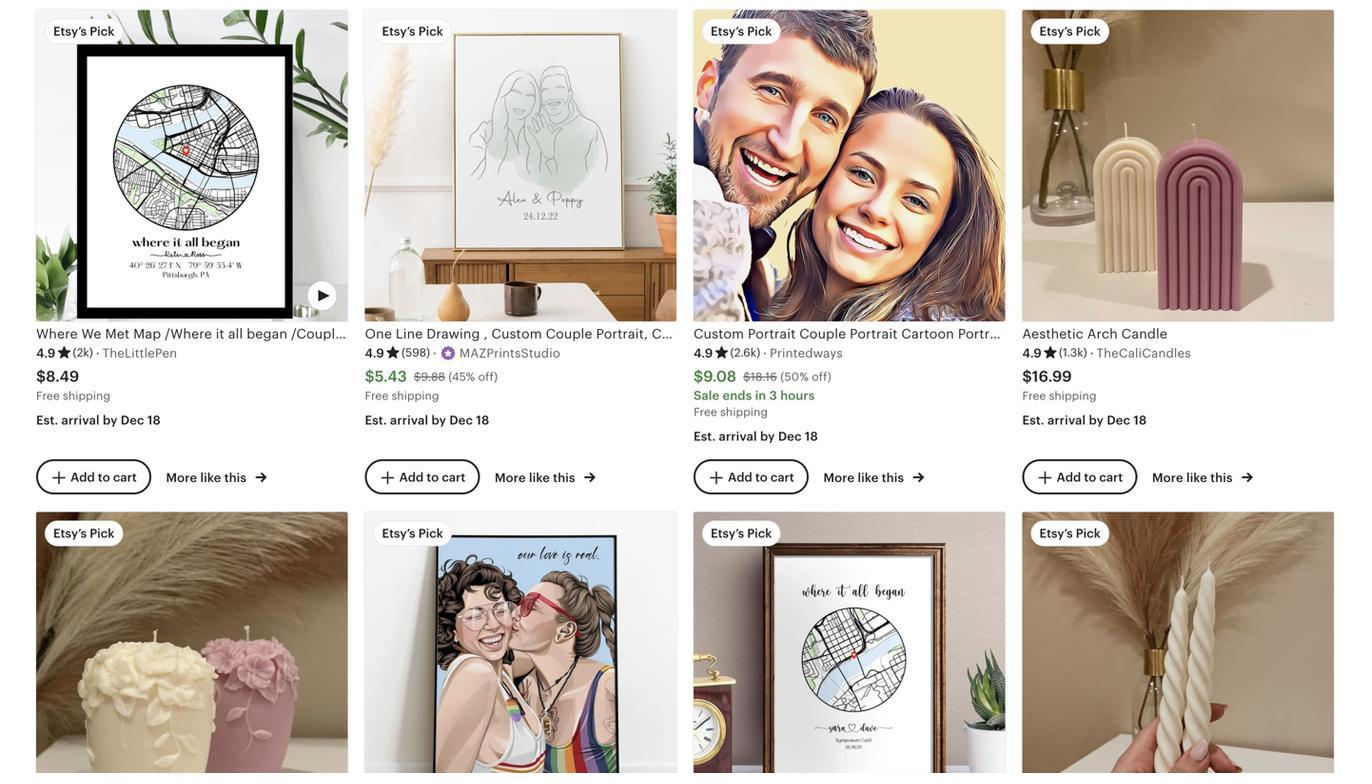 Task type: describe. For each thing, give the bounding box(es) containing it.
shipping inside $ 9.08 $ 18.16 (50% off) sale ends in 3 hours free shipping
[[720, 406, 768, 419]]

16.99
[[1032, 368, 1072, 385]]

est. for 9.08
[[694, 430, 716, 444]]

$ for 5.43
[[365, 368, 375, 385]]

more like this for 9.08
[[824, 471, 907, 486]]

add to cart for 16.99
[[1057, 471, 1123, 485]]

(45%
[[448, 371, 475, 384]]

cart for 5.43
[[442, 471, 466, 485]]

more like this link for 5.43
[[495, 468, 596, 487]]

· for 9.08
[[763, 346, 767, 361]]

this for 16.99
[[1211, 471, 1233, 486]]

dec for 8.49
[[121, 414, 144, 428]]

cart for 9.08
[[771, 471, 794, 485]]

one line drawing , custom couple portrait, custom family gift, personalized wedding anniversary gift, custom line from photo image
[[365, 10, 677, 322]]

(1.3k)
[[1059, 347, 1087, 359]]

add to cart for 8.49
[[71, 471, 137, 485]]

custom portrait couple portrait cartoon portrait engagement gift custom couple portrait couple drawing personalized portrait digital image
[[694, 10, 1006, 322]]

like for 16.99
[[1187, 471, 1208, 486]]

to for 5.43
[[427, 471, 439, 485]]

candle
[[1122, 326, 1168, 342]]

by for 5.43
[[432, 414, 446, 428]]

4 etsy's pick link from the left
[[1023, 512, 1334, 774]]

4.9 for 5.43
[[365, 346, 384, 361]]

aesthetic arch candle image
[[1023, 10, 1334, 322]]

18 for 5.43
[[476, 414, 490, 428]]

free inside $ 9.08 $ 18.16 (50% off) sale ends in 3 hours free shipping
[[694, 406, 717, 419]]

this for 5.43
[[553, 471, 575, 486]]

2 etsy's pick link from the left
[[365, 512, 677, 774]]

est. arrival by dec 18 for 9.08
[[694, 430, 818, 444]]

add for 8.49
[[71, 471, 95, 485]]

arrival for 8.49
[[61, 414, 100, 428]]

more for 16.99
[[1153, 471, 1184, 486]]

add to cart button for 9.08
[[694, 460, 809, 495]]

like for 5.43
[[529, 471, 550, 486]]

4.9 for 9.08
[[694, 346, 713, 361]]

more for 8.49
[[166, 471, 197, 486]]

hours
[[781, 389, 815, 403]]

· for 16.99
[[1090, 346, 1094, 361]]

off) for 9.08
[[812, 371, 832, 384]]

18 for 16.99
[[1134, 414, 1147, 428]]

to for 9.08
[[756, 471, 768, 485]]

cartoon customized portrait | personalized portraits | gifts for birthday, anniversary, baby & more | custom vector art | digital and prints image
[[365, 512, 677, 774]]

cart for 16.99
[[1100, 471, 1123, 485]]

to for 8.49
[[98, 471, 110, 485]]

more like this link for 16.99
[[1153, 468, 1253, 487]]

arrival for 9.08
[[719, 430, 757, 444]]

add to cart button for 16.99
[[1023, 460, 1138, 495]]

like for 8.49
[[200, 471, 221, 486]]

this for 9.08
[[882, 471, 904, 486]]

9.88
[[421, 371, 445, 384]]

more for 5.43
[[495, 471, 526, 486]]

4.9 for 8.49
[[36, 346, 56, 361]]

free inside $ 8.49 free shipping
[[36, 390, 60, 403]]

more like this for 8.49
[[166, 471, 250, 486]]

dec for 9.08
[[778, 430, 802, 444]]

(2k)
[[73, 347, 93, 359]]

free inside $ 5.43 $ 9.88 (45% off) free shipping
[[365, 390, 389, 403]]

est. for 16.99
[[1023, 414, 1045, 428]]

arrival for 5.43
[[390, 414, 428, 428]]

9.08
[[704, 368, 737, 385]]

18 for 8.49
[[147, 414, 161, 428]]



Task type: vqa. For each thing, say whether or not it's contained in the screenshot.
'Pick' related to 3D Rattan Flower Candle image
yes



Task type: locate. For each thing, give the bounding box(es) containing it.
3 add to cart button from the left
[[694, 460, 809, 495]]

4.9 down aesthetic
[[1023, 346, 1042, 361]]

add down $ 16.99 free shipping
[[1057, 471, 1081, 485]]

est. arrival by dec 18 for 5.43
[[365, 414, 490, 428]]

free down 5.43
[[365, 390, 389, 403]]

off) right (50%
[[812, 371, 832, 384]]

$ for 9.08
[[694, 368, 704, 385]]

add to cart button down $ 8.49 free shipping at left
[[36, 460, 151, 495]]

arrival
[[61, 414, 100, 428], [390, 414, 428, 428], [1048, 414, 1086, 428], [719, 430, 757, 444]]

$
[[36, 368, 46, 385], [365, 368, 375, 385], [694, 368, 704, 385], [1023, 368, 1032, 385], [414, 371, 421, 384], [743, 371, 751, 384]]

1 cart from the left
[[113, 471, 137, 485]]

$ inside $ 16.99 free shipping
[[1023, 368, 1032, 385]]

add
[[71, 471, 95, 485], [399, 471, 424, 485], [728, 471, 753, 485], [1057, 471, 1081, 485]]

shipping inside $ 16.99 free shipping
[[1049, 390, 1097, 403]]

1 add from the left
[[71, 471, 95, 485]]

2 this from the left
[[553, 471, 575, 486]]

2 like from the left
[[529, 471, 550, 486]]

shipping
[[63, 390, 110, 403], [392, 390, 439, 403], [1049, 390, 1097, 403], [720, 406, 768, 419]]

arrival for 16.99
[[1048, 414, 1086, 428]]

by for 8.49
[[103, 414, 118, 428]]

3
[[770, 389, 777, 403]]

by down $ 16.99 free shipping
[[1089, 414, 1104, 428]]

est. arrival by dec 18 down $ 5.43 $ 9.88 (45% off) free shipping
[[365, 414, 490, 428]]

1 this from the left
[[224, 471, 247, 486]]

2 · from the left
[[433, 346, 437, 361]]

1 4.9 from the left
[[36, 346, 56, 361]]

to for 16.99
[[1084, 471, 1097, 485]]

1 vertical spatial product video element
[[365, 512, 677, 774]]

$ for 8.49
[[36, 368, 46, 385]]

shipping down 9.88
[[392, 390, 439, 403]]

est. down $ 8.49 free shipping at left
[[36, 414, 58, 428]]

2 add to cart from the left
[[399, 471, 466, 485]]

1 more like this link from the left
[[166, 468, 267, 487]]

product video element
[[36, 10, 348, 322], [365, 512, 677, 774]]

4.9 for 16.99
[[1023, 346, 1042, 361]]

est. arrival by dec 18 down $ 16.99 free shipping
[[1023, 414, 1147, 428]]

by down 3
[[760, 430, 775, 444]]

by down $ 8.49 free shipping at left
[[103, 414, 118, 428]]

pick
[[90, 24, 115, 38], [418, 24, 443, 38], [747, 24, 772, 38], [1076, 24, 1101, 38], [90, 527, 115, 541], [418, 527, 443, 541], [747, 527, 772, 541], [1076, 527, 1101, 541]]

1 · from the left
[[96, 346, 100, 361]]

off) inside $ 5.43 $ 9.88 (45% off) free shipping
[[478, 371, 498, 384]]

arrival down $ 5.43 $ 9.88 (45% off) free shipping
[[390, 414, 428, 428]]

aesthetic arch candle
[[1023, 326, 1168, 342]]

twist pillar candle | homemade | natural soy wax | pillar | trendy | candle | gift image
[[1023, 512, 1334, 774]]

dec for 5.43
[[450, 414, 473, 428]]

this for 8.49
[[224, 471, 247, 486]]

by down $ 5.43 $ 9.88 (45% off) free shipping
[[432, 414, 446, 428]]

2 4.9 from the left
[[365, 346, 384, 361]]

$ for 16.99
[[1023, 368, 1032, 385]]

est. arrival by dec 18 for 16.99
[[1023, 414, 1147, 428]]

in
[[755, 389, 767, 403]]

add to cart button down in at the right
[[694, 460, 809, 495]]

by
[[103, 414, 118, 428], [432, 414, 446, 428], [1089, 414, 1104, 428], [760, 430, 775, 444]]

free down 16.99
[[1023, 390, 1046, 403]]

est. arrival by dec 18
[[36, 414, 161, 428], [365, 414, 490, 428], [1023, 414, 1147, 428], [694, 430, 818, 444]]

3 cart from the left
[[771, 471, 794, 485]]

3 to from the left
[[756, 471, 768, 485]]

by for 16.99
[[1089, 414, 1104, 428]]

etsy's pick link
[[36, 512, 348, 774], [365, 512, 677, 774], [694, 512, 1006, 774], [1023, 512, 1334, 774]]

(2.6k)
[[730, 347, 761, 359]]

3 like from the left
[[858, 471, 879, 486]]

8.49
[[46, 368, 79, 385]]

off)
[[478, 371, 498, 384], [812, 371, 832, 384]]

4.9 up 9.08
[[694, 346, 713, 361]]

3 etsy's pick link from the left
[[694, 512, 1006, 774]]

3 this from the left
[[882, 471, 904, 486]]

add down ends
[[728, 471, 753, 485]]

est. for 5.43
[[365, 414, 387, 428]]

18.16
[[751, 371, 777, 384]]

add to cart button down $ 5.43 $ 9.88 (45% off) free shipping
[[365, 460, 480, 495]]

2 more from the left
[[495, 471, 526, 486]]

arrival down ends
[[719, 430, 757, 444]]

sale
[[694, 389, 720, 403]]

free down 8.49
[[36, 390, 60, 403]]

5.43
[[375, 368, 407, 385]]

4 · from the left
[[1090, 346, 1094, 361]]

shipping down ends
[[720, 406, 768, 419]]

(598)
[[402, 347, 430, 359]]

arrival down $ 16.99 free shipping
[[1048, 414, 1086, 428]]

·
[[96, 346, 100, 361], [433, 346, 437, 361], [763, 346, 767, 361], [1090, 346, 1094, 361]]

18
[[147, 414, 161, 428], [476, 414, 490, 428], [1134, 414, 1147, 428], [805, 430, 818, 444]]

4 to from the left
[[1084, 471, 1097, 485]]

4.9 up 8.49
[[36, 346, 56, 361]]

2 cart from the left
[[442, 471, 466, 485]]

etsy's pick
[[53, 24, 115, 38], [382, 24, 443, 38], [711, 24, 772, 38], [1040, 24, 1101, 38], [53, 527, 115, 541], [382, 527, 443, 541], [711, 527, 772, 541], [1040, 527, 1101, 541]]

off) right (45%
[[478, 371, 498, 384]]

1 more like this from the left
[[166, 471, 250, 486]]

2 off) from the left
[[812, 371, 832, 384]]

more like this for 5.43
[[495, 471, 579, 486]]

shipping inside $ 5.43 $ 9.88 (45% off) free shipping
[[392, 390, 439, 403]]

· right (2.6k)
[[763, 346, 767, 361]]

0 horizontal spatial product video element
[[36, 10, 348, 322]]

add down $ 5.43 $ 9.88 (45% off) free shipping
[[399, 471, 424, 485]]

0 vertical spatial where we met map /where it all began /couple map/ gift for her/ gift for him/personalized map/ custom map/anniversary gift/ digital download image
[[36, 10, 348, 322]]

4 add to cart from the left
[[1057, 471, 1123, 485]]

dec
[[121, 414, 144, 428], [450, 414, 473, 428], [1107, 414, 1131, 428], [778, 430, 802, 444]]

shipping down 16.99
[[1049, 390, 1097, 403]]

0 horizontal spatial where we met map /where it all began /couple map/ gift for her/ gift for him/personalized map/ custom map/anniversary gift/ digital download image
[[36, 10, 348, 322]]

off) for 5.43
[[478, 371, 498, 384]]

est. arrival by dec 18 down in at the right
[[694, 430, 818, 444]]

1 etsy's pick link from the left
[[36, 512, 348, 774]]

4 more like this link from the left
[[1153, 468, 1253, 487]]

3 more like this from the left
[[824, 471, 907, 486]]

aesthetic
[[1023, 326, 1084, 342]]

3 4.9 from the left
[[694, 346, 713, 361]]

2 add from the left
[[399, 471, 424, 485]]

4.9 up 5.43
[[365, 346, 384, 361]]

ends
[[723, 389, 752, 403]]

like
[[200, 471, 221, 486], [529, 471, 550, 486], [858, 471, 879, 486], [1187, 471, 1208, 486]]

shipping inside $ 8.49 free shipping
[[63, 390, 110, 403]]

1 add to cart button from the left
[[36, 460, 151, 495]]

· for 5.43
[[433, 346, 437, 361]]

4 cart from the left
[[1100, 471, 1123, 485]]

add to cart button
[[36, 460, 151, 495], [365, 460, 480, 495], [694, 460, 809, 495], [1023, 460, 1138, 495]]

add for 16.99
[[1057, 471, 1081, 485]]

est.
[[36, 414, 58, 428], [365, 414, 387, 428], [1023, 414, 1045, 428], [694, 430, 716, 444]]

more like this link for 9.08
[[824, 468, 925, 487]]

add to cart button down $ 16.99 free shipping
[[1023, 460, 1138, 495]]

· right '(598)'
[[433, 346, 437, 361]]

more
[[166, 471, 197, 486], [495, 471, 526, 486], [824, 471, 855, 486], [1153, 471, 1184, 486]]

0 horizontal spatial off)
[[478, 371, 498, 384]]

4 add from the left
[[1057, 471, 1081, 485]]

free inside $ 16.99 free shipping
[[1023, 390, 1046, 403]]

more like this link for 8.49
[[166, 468, 267, 487]]

add to cart for 9.08
[[728, 471, 794, 485]]

1 horizontal spatial where we met map /where it all began /couple map/ gift for her/ gift for him/personalized map/ custom map/anniversary gift/ digital download image
[[694, 512, 1006, 774]]

3 more from the left
[[824, 471, 855, 486]]

like for 9.08
[[858, 471, 879, 486]]

add to cart button for 8.49
[[36, 460, 151, 495]]

1 add to cart from the left
[[71, 471, 137, 485]]

0 vertical spatial product video element
[[36, 10, 348, 322]]

free
[[36, 390, 60, 403], [365, 390, 389, 403], [1023, 390, 1046, 403], [694, 406, 717, 419]]

more for 9.08
[[824, 471, 855, 486]]

3d rattan flower candle image
[[36, 512, 348, 774]]

· right (1.3k)
[[1090, 346, 1094, 361]]

$ inside $ 8.49 free shipping
[[36, 368, 46, 385]]

2 add to cart button from the left
[[365, 460, 480, 495]]

4 this from the left
[[1211, 471, 1233, 486]]

$ 5.43 $ 9.88 (45% off) free shipping
[[365, 368, 498, 403]]

2 more like this link from the left
[[495, 468, 596, 487]]

4 add to cart button from the left
[[1023, 460, 1138, 495]]

(50%
[[781, 371, 809, 384]]

free down sale
[[694, 406, 717, 419]]

est. arrival by dec 18 for 8.49
[[36, 414, 161, 428]]

est. arrival by dec 18 down $ 8.49 free shipping at left
[[36, 414, 161, 428]]

1 to from the left
[[98, 471, 110, 485]]

add for 5.43
[[399, 471, 424, 485]]

arch
[[1088, 326, 1118, 342]]

$ 16.99 free shipping
[[1023, 368, 1097, 403]]

arrival down $ 8.49 free shipping at left
[[61, 414, 100, 428]]

shipping down 8.49
[[63, 390, 110, 403]]

4 like from the left
[[1187, 471, 1208, 486]]

2 to from the left
[[427, 471, 439, 485]]

4 4.9 from the left
[[1023, 346, 1042, 361]]

1 vertical spatial where we met map /where it all began /couple map/ gift for her/ gift for him/personalized map/ custom map/anniversary gift/ digital download image
[[694, 512, 1006, 774]]

18 for 9.08
[[805, 430, 818, 444]]

4 more like this from the left
[[1153, 471, 1236, 486]]

etsy's
[[53, 24, 87, 38], [382, 24, 416, 38], [711, 24, 744, 38], [1040, 24, 1073, 38], [53, 527, 87, 541], [382, 527, 416, 541], [711, 527, 744, 541], [1040, 527, 1073, 541]]

where we met map /where it all began /couple map/ gift for her/ gift for him/personalized map/ custom map/anniversary gift/ digital download image
[[36, 10, 348, 322], [694, 512, 1006, 774]]

1 like from the left
[[200, 471, 221, 486]]

to
[[98, 471, 110, 485], [427, 471, 439, 485], [756, 471, 768, 485], [1084, 471, 1097, 485]]

1 horizontal spatial product video element
[[365, 512, 677, 774]]

$ 9.08 $ 18.16 (50% off) sale ends in 3 hours free shipping
[[694, 368, 832, 419]]

more like this
[[166, 471, 250, 486], [495, 471, 579, 486], [824, 471, 907, 486], [1153, 471, 1236, 486]]

· right '(2k)'
[[96, 346, 100, 361]]

more like this for 16.99
[[1153, 471, 1236, 486]]

1 more from the left
[[166, 471, 197, 486]]

add to cart button for 5.43
[[365, 460, 480, 495]]

3 · from the left
[[763, 346, 767, 361]]

est. for 8.49
[[36, 414, 58, 428]]

$ 8.49 free shipping
[[36, 368, 110, 403]]

3 add from the left
[[728, 471, 753, 485]]

· for 8.49
[[96, 346, 100, 361]]

est. down sale
[[694, 430, 716, 444]]

add to cart
[[71, 471, 137, 485], [399, 471, 466, 485], [728, 471, 794, 485], [1057, 471, 1123, 485]]

2 more like this from the left
[[495, 471, 579, 486]]

cart for 8.49
[[113, 471, 137, 485]]

add to cart for 5.43
[[399, 471, 466, 485]]

add down $ 8.49 free shipping at left
[[71, 471, 95, 485]]

3 more like this link from the left
[[824, 468, 925, 487]]

3 add to cart from the left
[[728, 471, 794, 485]]

4.9
[[36, 346, 56, 361], [365, 346, 384, 361], [694, 346, 713, 361], [1023, 346, 1042, 361]]

1 off) from the left
[[478, 371, 498, 384]]

est. down 5.43
[[365, 414, 387, 428]]

4 more from the left
[[1153, 471, 1184, 486]]

off) inside $ 9.08 $ 18.16 (50% off) sale ends in 3 hours free shipping
[[812, 371, 832, 384]]

more like this link
[[166, 468, 267, 487], [495, 468, 596, 487], [824, 468, 925, 487], [1153, 468, 1253, 487]]

est. down $ 16.99 free shipping
[[1023, 414, 1045, 428]]

1 horizontal spatial off)
[[812, 371, 832, 384]]

by for 9.08
[[760, 430, 775, 444]]

cart
[[113, 471, 137, 485], [442, 471, 466, 485], [771, 471, 794, 485], [1100, 471, 1123, 485]]

add for 9.08
[[728, 471, 753, 485]]

this
[[224, 471, 247, 486], [553, 471, 575, 486], [882, 471, 904, 486], [1211, 471, 1233, 486]]

dec for 16.99
[[1107, 414, 1131, 428]]



